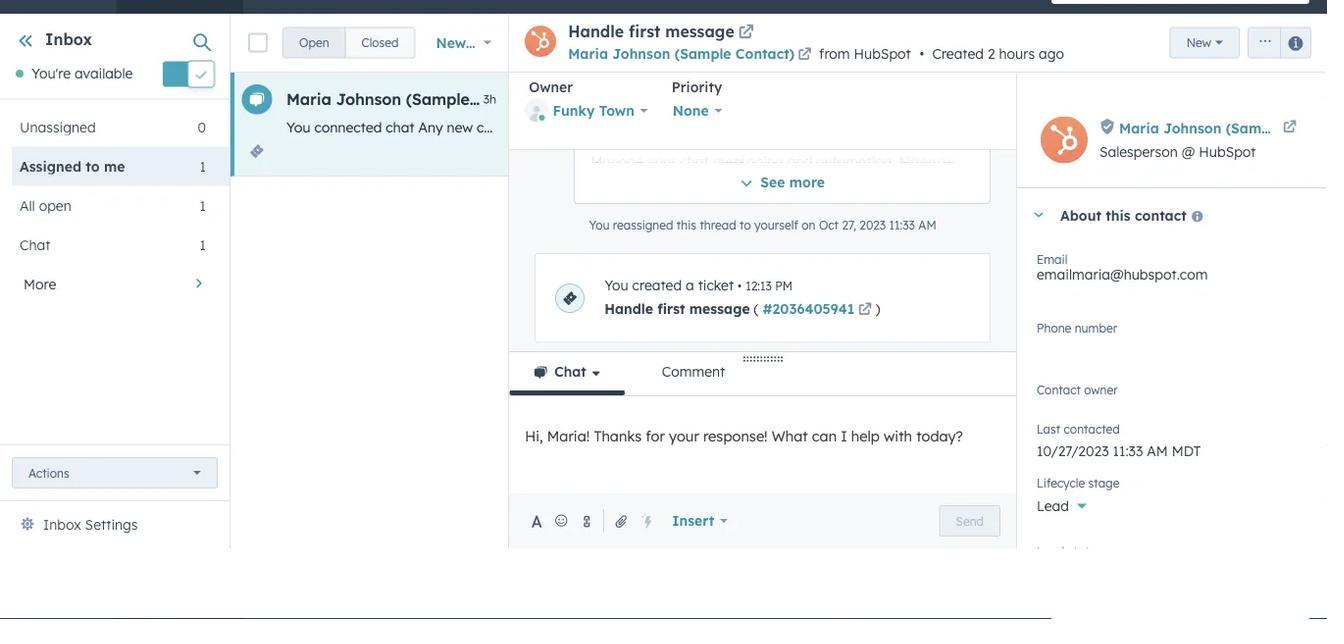 Task type: vqa. For each thing, say whether or not it's contained in the screenshot.
Pagination checkbox
no



Task type: describe. For each thing, give the bounding box(es) containing it.
what
[[772, 427, 808, 445]]

send group
[[939, 505, 1001, 537]]

salesperson @ hubspot
[[1100, 143, 1256, 160]]

insert
[[672, 512, 714, 529]]

you created a ticket • 12:13 pm
[[604, 277, 793, 294]]

funky town
[[553, 102, 635, 119]]

new inside live chat from maria johnson (sample contact) with context you connected chat
any new chats on your website will appear here. choose what you'd like to do next:

try it out 
send a test chat from any page where the tracking code is installed: https://app.hubs row
[[447, 119, 473, 136]]

2
[[988, 45, 995, 62]]

contact owner no owner
[[1037, 382, 1118, 407]]

it
[[981, 119, 989, 136]]

maria johnson (sample conta link
[[1119, 116, 1327, 140]]

owner up contacted
[[1084, 382, 1118, 397]]

• inside the "you created a ticket • 12:13 pm"
[[738, 279, 742, 294]]

lead for lead status
[[1037, 544, 1065, 559]]

on right based
[[781, 318, 797, 335]]

pm
[[775, 279, 793, 294]]

chat inside button
[[554, 363, 586, 380]]

maria johnson (sample conta
[[1119, 119, 1327, 136]]

do inside any new chats on your website will appear here. choose what you'd like to do next:
[[708, 9, 725, 26]]

inbox for inbox
[[45, 29, 92, 49]]

1 for open
[[200, 197, 206, 214]]

live chat from maria johnson (sample contact) with context you connected chat
any new chats on your website will appear here. choose what you'd like to do next:

try it out 
send a test chat from any page where the tracking code is installed: https://app.hubs row
[[231, 73, 1327, 177]]

is
[[960, 71, 970, 88]]

inbox for inbox settings
[[43, 516, 81, 533]]

any new chats on your website will appear here. choose what you'd like to do next:
[[591, 0, 953, 26]]

about
[[1060, 206, 1102, 223]]

newest
[[436, 34, 486, 51]]

no
[[1037, 389, 1056, 407]]

(sample inside handle first message heading
[[675, 45, 731, 62]]

insert button
[[659, 501, 741, 541]]

contact
[[1135, 206, 1187, 223]]

up
[[616, 318, 632, 335]]

customize
[[591, 235, 658, 253]]

funky
[[553, 102, 595, 119]]

first for handle first message
[[629, 22, 661, 41]]

salesperson
[[1100, 143, 1178, 160]]

• created 2 hours ago
[[920, 45, 1064, 62]]

email
[[1037, 252, 1068, 266]]

0
[[198, 118, 206, 135]]

test inside row
[[1067, 119, 1092, 136]]

0 horizontal spatial chat
[[20, 236, 50, 253]]

you're
[[31, 65, 71, 82]]

last
[[1037, 421, 1061, 436]]

new
[[1187, 35, 1212, 50]]

handle first message (
[[604, 301, 759, 318]]

chat inside send a test chat from any page where the tracking code is installed.
[[668, 71, 696, 88]]

on inside row
[[516, 119, 533, 136]]

newest button
[[423, 23, 504, 62]]

chats inside any new chats on your website will appear here. choose what you'd like to do next:
[[649, 0, 685, 5]]

0 horizontal spatial the
[[662, 235, 683, 253]]

more
[[789, 174, 825, 191]]

phone
[[1037, 320, 1072, 335]]

all
[[20, 197, 35, 214]]

lead button
[[1037, 487, 1308, 519]]

Phone number text field
[[1037, 317, 1308, 356]]

from hubspot
[[819, 45, 911, 62]]

any inside send a test chat from any page where the tracking code is installed.
[[735, 71, 759, 88]]

you connected chat any new chats on your website will appear here. choose what you'd like to do next:  try it out  send a test chat from any page where the track
[[286, 119, 1327, 136]]

contact) inside live chat from maria johnson (sample contact) with context you connected chat
any new chats on your website will appear here. choose what you'd like to do next:

try it out 
send a test chat from any page where the tracking code is installed: https://app.hubs row
[[474, 89, 541, 109]]

on inside any new chats on your website will appear here. choose what you'd like to do next:
[[689, 0, 705, 5]]

availability.
[[881, 318, 954, 335]]

(
[[754, 301, 759, 318]]

tracking
[[867, 71, 920, 88]]

here. inside row
[[697, 119, 729, 136]]

)
[[876, 301, 880, 318]]

here. inside any new chats on your website will appear here. choose what you'd like to do next:
[[870, 0, 901, 5]]

closed
[[362, 35, 399, 50]]

27,
[[842, 218, 856, 232]]

choose inside any new chats on your website will appear here. choose what you'd like to do next:
[[905, 0, 953, 5]]

your inside row
[[536, 119, 565, 136]]

set up chat behaviour based on your team's availability.
[[591, 318, 954, 335]]

manage chatflow
[[591, 153, 954, 191]]

help
[[851, 427, 880, 445]]

to left me
[[86, 157, 100, 174]]

2 horizontal spatial johnson
[[1164, 119, 1222, 136]]

12:13
[[746, 279, 772, 294]]

handle first message link
[[568, 22, 758, 43]]

inbox settings
[[43, 516, 138, 533]]

manage your chat messaging and automation.
[[591, 153, 899, 170]]

next: inside row
[[923, 119, 954, 136]]

2 vertical spatial maria
[[1119, 119, 1159, 136]]

like inside any new chats on your website will appear here. choose what you'd like to do next:
[[665, 9, 687, 26]]

i
[[841, 427, 847, 445]]

0 horizontal spatial this
[[677, 218, 697, 232]]

you're available image
[[16, 70, 24, 78]]

you for you reassigned this thread to yourself on oct 27, 2023 11:33 am
[[589, 218, 610, 232]]

maria johnson (sample contact) inside row
[[286, 89, 541, 109]]

hours
[[999, 45, 1035, 62]]

available
[[75, 65, 133, 82]]

will inside row
[[622, 119, 643, 136]]

11:33
[[889, 218, 915, 232]]

response!
[[703, 427, 768, 445]]

a inside send a test chat from any page where the tracking code is installed.
[[627, 71, 636, 88]]

for
[[646, 427, 665, 445]]

me
[[104, 157, 125, 174]]

toolbar inside main content
[[525, 78, 1001, 141]]

any inside row
[[1163, 119, 1187, 136]]

none
[[673, 102, 709, 119]]

ago
[[1039, 45, 1064, 62]]

created
[[632, 277, 682, 294]]

message for handle first message (
[[689, 301, 750, 318]]

send for send
[[956, 514, 984, 528]]

town
[[599, 102, 635, 119]]

message for handle first message
[[665, 22, 735, 41]]

maria johnson (sample contact) inside handle first message heading
[[568, 45, 795, 62]]

chat right connected
[[386, 119, 415, 136]]

handle for handle first message
[[568, 22, 624, 41]]

next: inside any new chats on your website will appear here. choose what you'd like to do next:
[[729, 9, 760, 26]]

maria inside row
[[286, 89, 331, 109]]

installed.
[[591, 91, 648, 108]]

lifecycle stage
[[1037, 475, 1120, 490]]

@
[[1182, 143, 1195, 160]]

appear inside any new chats on your website will appear here. choose what you'd like to do next:
[[819, 0, 866, 5]]

what inside row
[[785, 119, 817, 136]]

choose inside live chat from maria johnson (sample contact) with context you connected chat
any new chats on your website will appear here. choose what you'd like to do next:

try it out 
send a test chat from any page where the tracking code is installed: https://app.hubs row
[[733, 119, 781, 136]]

Last contacted text field
[[1037, 433, 1308, 464]]

try
[[958, 119, 977, 136]]

handle for handle first message (
[[604, 301, 653, 318]]

hubspot inside handle first message heading
[[854, 45, 911, 62]]

number
[[1075, 320, 1118, 335]]

owner
[[529, 78, 573, 96]]

emailmaria@hubspot.com
[[1037, 266, 1208, 283]]

website inside row
[[569, 119, 619, 136]]

test inside send a test chat from any page where the tracking code is installed.
[[639, 71, 664, 88]]

from inside send a test chat from any page where the tracking code is installed.
[[700, 71, 731, 88]]

open
[[299, 35, 329, 50]]

where inside send a test chat from any page where the tracking code is installed.
[[800, 71, 839, 88]]

your up chatflow
[[648, 153, 676, 170]]

new button
[[1170, 27, 1240, 58]]

created
[[932, 45, 984, 62]]

actions button
[[12, 457, 218, 489]]

connected
[[314, 119, 382, 136]]

manage for manage chatflow
[[899, 153, 954, 170]]

• inside handle first message heading
[[920, 45, 925, 62]]

of
[[785, 235, 798, 253]]

owner up last contacted
[[1060, 389, 1099, 407]]

0 vertical spatial and
[[787, 153, 812, 170]]

0 horizontal spatial and
[[722, 235, 747, 253]]

a inside row
[[1055, 119, 1063, 136]]

more
[[24, 275, 56, 292]]

website inside any new chats on your website will appear here. choose what you'd like to do next:
[[741, 0, 791, 5]]



Task type: locate. For each thing, give the bounding box(es) containing it.
maria johnson (sample contact) down 'closed' button
[[286, 89, 541, 109]]

chat down none
[[680, 153, 709, 170]]

handle first message heading
[[509, 14, 1327, 73]]

the inside live chat from maria johnson (sample contact) with context you connected chat
any new chats on your website will appear here. choose what you'd like to do next:

try it out 
send a test chat from any page where the tracking code is installed: https://app.hubs row
[[1270, 119, 1291, 136]]

and up see more
[[787, 153, 812, 170]]

0 horizontal spatial do
[[708, 9, 725, 26]]

new up handle first message
[[619, 0, 645, 5]]

1 horizontal spatial here.
[[870, 0, 901, 5]]

0 horizontal spatial like
[[665, 9, 687, 26]]

where inside row
[[1228, 119, 1267, 136]]

based
[[737, 318, 777, 335]]

your up maria johnson (sample contact) link
[[709, 0, 737, 5]]

assigned
[[20, 157, 81, 174]]

settings
[[85, 516, 138, 533]]

1 vertical spatial next:
[[923, 119, 954, 136]]

0 horizontal spatial will
[[622, 119, 643, 136]]

0 horizontal spatial any
[[418, 119, 443, 136]]

message inside heading
[[665, 22, 735, 41]]

Search HubSpot search field
[[1052, 0, 1292, 4]]

chat up salesperson
[[1095, 119, 1124, 136]]

chats down 3h on the top of page
[[477, 119, 512, 136]]

any up handle first message
[[591, 0, 615, 5]]

this inside dropdown button
[[1106, 206, 1131, 223]]

(sample left 3h on the top of page
[[406, 89, 470, 109]]

will
[[795, 0, 815, 5], [622, 119, 643, 136]]

page up @
[[1191, 119, 1224, 136]]

#2036405941 link
[[763, 299, 876, 323]]

group containing open
[[283, 27, 415, 58]]

0 vertical spatial from
[[819, 45, 850, 62]]

from inside handle first message heading
[[819, 45, 850, 62]]

group up connected
[[283, 27, 415, 58]]

you'd up "automation." on the right top of the page
[[820, 119, 855, 136]]

chat button
[[509, 352, 626, 395]]

here. down priority
[[697, 119, 729, 136]]

send inside row
[[1019, 119, 1051, 136]]

you for you connected chat any new chats on your website will appear here. choose what you'd like to do next:  try it out  send a test chat from any page where the track
[[286, 119, 311, 136]]

manage up chatflow
[[591, 153, 644, 170]]

1 horizontal spatial chat
[[554, 363, 586, 380]]

0 horizontal spatial test
[[639, 71, 664, 88]]

0 horizontal spatial manage
[[591, 153, 644, 170]]

about this contact
[[1060, 206, 1187, 223]]

send down 'today?'
[[956, 514, 984, 528]]

send inside button
[[956, 514, 984, 528]]

about this contact button
[[1017, 188, 1308, 241]]

like
[[665, 9, 687, 26], [859, 119, 881, 136]]

status
[[1068, 544, 1102, 559]]

1 vertical spatial choose
[[733, 119, 781, 136]]

any inside row
[[418, 119, 443, 136]]

on
[[689, 0, 705, 5], [516, 119, 533, 136], [802, 218, 816, 232], [781, 318, 797, 335]]

set
[[591, 318, 612, 335]]

you for you created a ticket • 12:13 pm
[[604, 277, 629, 294]]

from inside row
[[1128, 119, 1159, 136]]

like up "automation." on the right top of the page
[[859, 119, 881, 136]]

1 1 from the top
[[200, 157, 206, 174]]

inbox settings link
[[43, 513, 138, 537]]

manage for manage your chat messaging and automation.
[[591, 153, 644, 170]]

0 vertical spatial (sample
[[675, 45, 731, 62]]

the inside send a test chat from any page where the tracking code is installed.
[[843, 71, 863, 88]]

lead down lifecycle
[[1037, 497, 1069, 515]]

to up maria johnson (sample contact) link
[[691, 9, 704, 26]]

message down ticket
[[689, 301, 750, 318]]

maria up connected
[[286, 89, 331, 109]]

lifecycle
[[1037, 475, 1085, 490]]

link opens in a new window image inside #2036405941 link
[[858, 304, 872, 318]]

the
[[843, 71, 863, 88], [1270, 119, 1291, 136], [662, 235, 683, 253]]

funky town button
[[525, 96, 648, 126]]

maria johnson (sample contact)
[[568, 45, 795, 62], [286, 89, 541, 109]]

0 vertical spatial like
[[665, 9, 687, 26]]

where
[[800, 71, 839, 88], [1228, 119, 1267, 136]]

1 vertical spatial lead
[[1037, 544, 1065, 559]]

1 horizontal spatial test
[[1067, 119, 1092, 136]]

page inside send a test chat from any page where the tracking code is installed.
[[763, 71, 796, 88]]

test up installed.
[[639, 71, 664, 88]]

2 vertical spatial johnson
[[1164, 119, 1222, 136]]

reassigned
[[613, 218, 673, 232]]

and down thread
[[722, 235, 747, 253]]

contact) left funky
[[474, 89, 541, 109]]

1 vertical spatial you'd
[[820, 119, 855, 136]]

(sample inside row
[[406, 89, 470, 109]]

the left track
[[1270, 119, 1291, 136]]

0 vertical spatial will
[[795, 0, 815, 5]]

2 lead from the top
[[1037, 544, 1065, 559]]

• left '12:13'
[[738, 279, 742, 294]]

will down installed.
[[622, 119, 643, 136]]

lead inside lead popup button
[[1037, 497, 1069, 515]]

test right out on the top of the page
[[1067, 119, 1092, 136]]

1 horizontal spatial chats
[[649, 0, 685, 5]]

no owner button
[[1037, 379, 1308, 411]]

1 lead from the top
[[1037, 497, 1069, 515]]

maria johnson (sample contact) link
[[568, 45, 815, 63]]

inbox up you're available
[[45, 29, 92, 49]]

handle up owner on the top left
[[568, 22, 624, 41]]

manage chatflow link
[[591, 153, 954, 191]]

comment
[[662, 363, 725, 380]]

to up customize the color and style of your chat widget.
[[740, 218, 751, 232]]

team's
[[834, 318, 877, 335]]

0 horizontal spatial page
[[763, 71, 796, 88]]

0 vertical spatial maria
[[568, 45, 608, 62]]

you reassigned this thread to yourself on oct 27, 2023 11:33 am
[[589, 218, 937, 232]]

2 vertical spatial a
[[686, 277, 694, 294]]

next: left 'try'
[[923, 119, 954, 136]]

1 horizontal spatial maria
[[568, 45, 608, 62]]

chat
[[20, 236, 50, 253], [554, 363, 586, 380]]

0 horizontal spatial contact)
[[474, 89, 541, 109]]

this right about
[[1106, 206, 1131, 223]]

2 horizontal spatial the
[[1270, 119, 1291, 136]]

lead left status
[[1037, 544, 1065, 559]]

1 manage from the left
[[591, 153, 644, 170]]

handle inside handle first message link
[[568, 22, 624, 41]]

send right out on the top of the page
[[1019, 119, 1051, 136]]

0 vertical spatial you'd
[[627, 9, 662, 26]]

chat right up
[[636, 318, 665, 335]]

page
[[763, 71, 796, 88], [1191, 119, 1224, 136]]

group
[[283, 27, 415, 58], [1240, 27, 1312, 58]]

on up handle first message link in the top of the page
[[689, 0, 705, 5]]

1 horizontal spatial website
[[741, 0, 791, 5]]

hi, maria! thanks for your response! what can i help with today?
[[525, 427, 963, 445]]

0 vertical spatial any
[[591, 0, 615, 5]]

2 vertical spatial 1
[[200, 236, 206, 253]]

johnson up connected
[[336, 89, 401, 109]]

this up color
[[677, 218, 697, 232]]

stage
[[1088, 475, 1120, 490]]

0 vertical spatial maria johnson (sample contact)
[[568, 45, 795, 62]]

send inside send a test chat from any page where the tracking code is installed.
[[591, 71, 623, 88]]

toolbar containing owner
[[525, 78, 1001, 141]]

2 group from the left
[[1240, 27, 1312, 58]]

message up maria johnson (sample contact) link
[[665, 22, 735, 41]]

appear up from hubspot
[[819, 0, 866, 5]]

the left color
[[662, 235, 683, 253]]

to inside live chat from maria johnson (sample contact) with context you connected chat
any new chats on your website will appear here. choose what you'd like to do next:

try it out 
send a test chat from any page where the tracking code is installed: https://app.hubs row
[[885, 119, 898, 136]]

0 horizontal spatial here.
[[697, 119, 729, 136]]

can
[[812, 427, 837, 445]]

your left team's
[[801, 318, 830, 335]]

new down newest popup button
[[447, 119, 473, 136]]

conta
[[1287, 119, 1327, 136]]

appear inside row
[[647, 119, 694, 136]]

you left connected
[[286, 119, 311, 136]]

your inside any new chats on your website will appear here. choose what you'd like to do next:
[[709, 0, 737, 5]]

chats inside live chat from maria johnson (sample contact) with context you connected chat
any new chats on your website will appear here. choose what you'd like to do next:

try it out 
send a test chat from any page where the tracking code is installed: https://app.hubs row
[[477, 119, 512, 136]]

a up installed.
[[627, 71, 636, 88]]

color
[[686, 235, 718, 253]]

priority
[[672, 78, 722, 96]]

new inside any new chats on your website will appear here. choose what you'd like to do next:
[[619, 0, 645, 5]]

unassigned
[[20, 118, 96, 135]]

handle down created
[[604, 301, 653, 318]]

1 vertical spatial maria
[[286, 89, 331, 109]]

#2036405941
[[763, 301, 855, 318]]

will inside any new chats on your website will appear here. choose what you'd like to do next:
[[795, 0, 815, 5]]

do up maria johnson (sample contact) link
[[708, 9, 725, 26]]

1 horizontal spatial and
[[787, 153, 812, 170]]

group inside handle first message heading
[[1240, 27, 1312, 58]]

1 vertical spatial •
[[738, 279, 742, 294]]

group right new on the top of page
[[1240, 27, 1312, 58]]

thread
[[700, 218, 736, 232]]

0 horizontal spatial website
[[569, 119, 619, 136]]

Closed button
[[345, 27, 415, 58]]

main content
[[231, 0, 1327, 619]]

0 horizontal spatial any
[[735, 71, 759, 88]]

from up salesperson
[[1128, 119, 1159, 136]]

to down tracking
[[885, 119, 898, 136]]

johnson inside handle first message heading
[[612, 45, 671, 62]]

1 vertical spatial hubspot
[[1199, 143, 1256, 160]]

chat down 27,
[[834, 235, 863, 253]]

behaviour
[[669, 318, 734, 335]]

johnson down handle first message
[[612, 45, 671, 62]]

do down tracking
[[902, 119, 919, 136]]

1 vertical spatial and
[[722, 235, 747, 253]]

contact)
[[736, 45, 795, 62], [474, 89, 541, 109]]

0 horizontal spatial hubspot
[[854, 45, 911, 62]]

1 vertical spatial the
[[1270, 119, 1291, 136]]

you left created
[[604, 277, 629, 294]]

website down installed.
[[569, 119, 619, 136]]

main content containing handle first message
[[231, 0, 1327, 619]]

johnson
[[612, 45, 671, 62], [336, 89, 401, 109], [1164, 119, 1222, 136]]

1 horizontal spatial this
[[1106, 206, 1131, 223]]

0 vertical spatial handle
[[568, 22, 624, 41]]

handle first message
[[568, 22, 735, 41]]

first down created
[[657, 301, 685, 318]]

1 horizontal spatial do
[[902, 119, 919, 136]]

track
[[1295, 119, 1327, 136]]

1 vertical spatial page
[[1191, 119, 1224, 136]]

inbox left settings
[[43, 516, 81, 533]]

1 vertical spatial message
[[689, 301, 750, 318]]

1 horizontal spatial a
[[686, 277, 694, 294]]

1 vertical spatial first
[[657, 301, 685, 318]]

johnson up @
[[1164, 119, 1222, 136]]

0 horizontal spatial maria johnson (sample contact)
[[286, 89, 541, 109]]

a up handle first message (
[[686, 277, 694, 294]]

0 horizontal spatial from
[[700, 71, 731, 88]]

0 vertical spatial here.
[[870, 0, 901, 5]]

page inside row
[[1191, 119, 1224, 136]]

first for handle first message (
[[657, 301, 685, 318]]

2 vertical spatial send
[[956, 514, 984, 528]]

hubspot up tracking
[[854, 45, 911, 62]]

1 vertical spatial 1
[[200, 197, 206, 214]]

on down owner on the top left
[[516, 119, 533, 136]]

you up customize
[[589, 218, 610, 232]]

lead status
[[1037, 544, 1102, 559]]

messaging
[[713, 153, 784, 170]]

link opens in a new window image
[[739, 24, 754, 43], [739, 26, 754, 41], [798, 48, 812, 63], [798, 49, 812, 62], [858, 299, 872, 323], [858, 304, 872, 318]]

1 vertical spatial what
[[785, 119, 817, 136]]

first inside heading
[[629, 22, 661, 41]]

your down owner on the top left
[[536, 119, 565, 136]]

1 horizontal spatial •
[[920, 45, 925, 62]]

like inside live chat from maria johnson (sample contact) with context you connected chat
any new chats on your website will appear here. choose what you'd like to do next:

try it out 
send a test chat from any page where the tracking code is installed: https://app.hubs row
[[859, 119, 881, 136]]

a right out on the top of the page
[[1055, 119, 1063, 136]]

2 manage from the left
[[899, 153, 954, 170]]

(sample up priority
[[675, 45, 731, 62]]

• up code
[[920, 45, 925, 62]]

1 horizontal spatial manage
[[899, 153, 954, 170]]

am
[[919, 218, 937, 232]]

0 horizontal spatial maria
[[286, 89, 331, 109]]

any right connected
[[418, 119, 443, 136]]

website
[[741, 0, 791, 5], [569, 119, 619, 136]]

0 horizontal spatial where
[[800, 71, 839, 88]]

0 horizontal spatial appear
[[647, 119, 694, 136]]

manage inside manage chatflow
[[899, 153, 954, 170]]

here. up handle first message heading
[[870, 0, 901, 5]]

you'd inside row
[[820, 119, 855, 136]]

1 vertical spatial here.
[[697, 119, 729, 136]]

0 vertical spatial page
[[763, 71, 796, 88]]

see more
[[760, 174, 825, 191]]

open
[[39, 197, 71, 214]]

0 horizontal spatial (sample
[[406, 89, 470, 109]]

will up send a test chat from any page where the tracking code is installed.
[[795, 0, 815, 5]]

0 vertical spatial chat
[[20, 236, 50, 253]]

owner
[[1084, 382, 1118, 397], [1060, 389, 1099, 407]]

appear
[[819, 0, 866, 5], [647, 119, 694, 136]]

maria up owner on the top left
[[568, 45, 608, 62]]

on left oct
[[802, 218, 816, 232]]

here.
[[870, 0, 901, 5], [697, 119, 729, 136]]

your down oct
[[802, 235, 831, 253]]

0 vertical spatial choose
[[905, 0, 953, 5]]

out
[[993, 119, 1015, 136]]

the down from hubspot
[[843, 71, 863, 88]]

0 vertical spatial any
[[735, 71, 759, 88]]

Open button
[[283, 27, 346, 58]]

1 horizontal spatial any
[[1163, 119, 1187, 136]]

see
[[760, 174, 785, 191]]

1 group from the left
[[283, 27, 415, 58]]

send up installed.
[[591, 71, 623, 88]]

hubspot down maria johnson (sample conta link
[[1199, 143, 1256, 160]]

0 vertical spatial test
[[639, 71, 664, 88]]

1 vertical spatial like
[[859, 119, 881, 136]]

1 horizontal spatial group
[[1240, 27, 1312, 58]]

0 vertical spatial you
[[286, 119, 311, 136]]

like up maria johnson (sample contact) link
[[665, 9, 687, 26]]

customize the color and style of your chat widget.
[[591, 235, 918, 253]]

your right for
[[669, 427, 699, 445]]

to inside any new chats on your website will appear here. choose what you'd like to do next:
[[691, 9, 704, 26]]

toolbar
[[525, 78, 1001, 141]]

0 vertical spatial lead
[[1037, 497, 1069, 515]]

contact) inside maria johnson (sample contact) link
[[736, 45, 795, 62]]

maria johnson (sample contact) down handle first message link in the top of the page
[[568, 45, 795, 62]]

0 vertical spatial new
[[619, 0, 645, 5]]

(sample left conta
[[1226, 119, 1283, 136]]

maria up salesperson
[[1119, 119, 1159, 136]]

from up "none" popup button
[[700, 71, 731, 88]]

1 vertical spatial chats
[[477, 119, 512, 136]]

1 vertical spatial will
[[622, 119, 643, 136]]

appear down priority
[[647, 119, 694, 136]]

any right priority
[[735, 71, 759, 88]]

1 vertical spatial test
[[1067, 119, 1092, 136]]

this
[[1106, 206, 1131, 223], [677, 218, 697, 232]]

1 vertical spatial (sample
[[406, 89, 470, 109]]

2 horizontal spatial (sample
[[1226, 119, 1283, 136]]

0 horizontal spatial •
[[738, 279, 742, 294]]

chats up handle first message link in the top of the page
[[649, 0, 685, 5]]

comment button
[[637, 352, 750, 395]]

where up the you connected chat any new chats on your website will appear here. choose what you'd like to do next:  try it out  send a test chat from any page where the track
[[800, 71, 839, 88]]

3h
[[483, 92, 496, 106]]

send
[[591, 71, 623, 88], [1019, 119, 1051, 136], [956, 514, 984, 528]]

see more button
[[740, 171, 825, 196]]

where left conta
[[1228, 119, 1267, 136]]

send for send a test chat from any page where the tracking code is installed.
[[591, 71, 623, 88]]

1 horizontal spatial hubspot
[[1199, 143, 1256, 160]]

contact
[[1037, 382, 1081, 397]]

page up the you connected chat any new chats on your website will appear here. choose what you'd like to do next:  try it out  send a test chat from any page where the track
[[763, 71, 796, 88]]

1 horizontal spatial like
[[859, 119, 881, 136]]

all open
[[20, 197, 71, 214]]

your
[[709, 0, 737, 5], [536, 119, 565, 136], [648, 153, 676, 170], [802, 235, 831, 253], [801, 318, 830, 335], [669, 427, 699, 445]]

lead for lead
[[1037, 497, 1069, 515]]

0 vertical spatial first
[[629, 22, 661, 41]]

1 vertical spatial appear
[[647, 119, 694, 136]]

phone number
[[1037, 320, 1118, 335]]

1 vertical spatial handle
[[604, 301, 653, 318]]

0 horizontal spatial you'd
[[627, 9, 662, 26]]

1 vertical spatial any
[[418, 119, 443, 136]]

0 vertical spatial •
[[920, 45, 925, 62]]

1
[[200, 157, 206, 174], [200, 197, 206, 214], [200, 236, 206, 253]]

1 vertical spatial inbox
[[43, 516, 81, 533]]

what inside any new chats on your website will appear here. choose what you'd like to do next:
[[591, 9, 623, 26]]

3 1 from the top
[[200, 236, 206, 253]]

1 horizontal spatial (sample
[[675, 45, 731, 62]]

what down send a test chat from any page where the tracking code is installed.
[[785, 119, 817, 136]]

1 vertical spatial send
[[1019, 119, 1051, 136]]

0 vertical spatial what
[[591, 9, 623, 26]]

do inside row
[[902, 119, 919, 136]]

2 horizontal spatial maria
[[1119, 119, 1159, 136]]

2 1 from the top
[[200, 197, 206, 214]]

with
[[884, 427, 912, 445]]

manage up the am
[[899, 153, 954, 170]]

you inside row
[[286, 119, 311, 136]]

first up maria johnson (sample contact) link
[[629, 22, 661, 41]]

johnson inside row
[[336, 89, 401, 109]]

any up salesperson @ hubspot
[[1163, 119, 1187, 136]]

contact) up send a test chat from any page where the tracking code is installed.
[[736, 45, 795, 62]]

1 for to
[[200, 157, 206, 174]]

chat up "maria!"
[[554, 363, 586, 380]]

hi,
[[525, 427, 543, 445]]

contacted
[[1064, 421, 1120, 436]]

you'd inside any new chats on your website will appear here. choose what you'd like to do next:
[[627, 9, 662, 26]]

website up send a test chat from any page where the tracking code is installed.
[[741, 0, 791, 5]]

inbox
[[45, 29, 92, 49], [43, 516, 81, 533]]

caret image
[[1033, 212, 1045, 217]]

any inside any new chats on your website will appear here. choose what you'd like to do next:
[[591, 0, 615, 5]]

1 horizontal spatial maria johnson (sample contact)
[[568, 45, 795, 62]]

chatflow
[[591, 174, 650, 191]]

you
[[286, 119, 311, 136], [589, 218, 610, 232], [604, 277, 629, 294]]

0 horizontal spatial new
[[447, 119, 473, 136]]

0 vertical spatial website
[[741, 0, 791, 5]]

yourself
[[754, 218, 799, 232]]

widget.
[[867, 235, 914, 253]]

chat down maria johnson (sample contact) link
[[668, 71, 696, 88]]

1 vertical spatial any
[[1163, 119, 1187, 136]]

next: up maria johnson (sample contact) link
[[729, 9, 760, 26]]

maria inside handle first message heading
[[568, 45, 608, 62]]

ticket
[[698, 277, 734, 294]]

1 horizontal spatial page
[[1191, 119, 1224, 136]]



